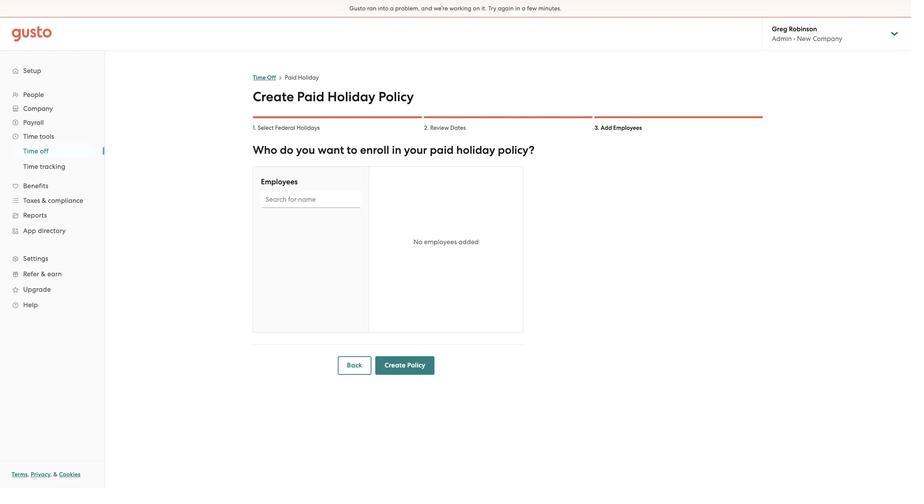Task type: describe. For each thing, give the bounding box(es) containing it.
company inside dropdown button
[[23, 105, 53, 113]]

settings
[[23, 255, 48, 263]]

people button
[[8, 88, 97, 102]]

time for time tracking
[[23, 163, 38, 171]]

reports link
[[8, 209, 97, 222]]

problem,
[[396, 5, 420, 12]]

refer & earn link
[[8, 267, 97, 281]]

taxes & compliance button
[[8, 194, 97, 208]]

compliance
[[48, 197, 83, 205]]

want
[[318, 144, 344, 157]]

0 vertical spatial policy
[[379, 89, 414, 105]]

& for earn
[[41, 270, 46, 278]]

gusto ran into a problem, and we're working on it. try again in a few minutes.
[[350, 5, 562, 12]]

upgrade link
[[8, 283, 97, 297]]

terms , privacy , & cookies
[[12, 472, 81, 479]]

greg
[[773, 25, 788, 33]]

off
[[40, 147, 49, 155]]

dates
[[451, 125, 466, 132]]

1 vertical spatial employees
[[261, 178, 298, 186]]

0 horizontal spatial paid
[[285, 74, 297, 81]]

time tracking link
[[14, 160, 97, 174]]

time tools
[[23, 133, 54, 140]]

terms link
[[12, 472, 28, 479]]

terms
[[12, 472, 28, 479]]

add
[[601, 125, 612, 132]]

time tracking
[[23, 163, 65, 171]]

payroll button
[[8, 116, 97, 130]]

back link
[[338, 357, 372, 375]]

benefits link
[[8, 179, 97, 193]]

time for time off
[[253, 74, 266, 81]]

review
[[431, 125, 449, 132]]

enroll
[[360, 144, 390, 157]]

2 , from the left
[[50, 472, 52, 479]]

help link
[[8, 298, 97, 312]]

new
[[798, 35, 812, 43]]

benefits
[[23, 182, 48, 190]]

app directory link
[[8, 224, 97, 238]]

tools
[[40, 133, 54, 140]]

gusto navigation element
[[0, 51, 104, 325]]

to
[[347, 144, 358, 157]]

it.
[[482, 5, 487, 12]]

time tools button
[[8, 130, 97, 144]]

reports
[[23, 212, 47, 219]]

1 vertical spatial in
[[392, 144, 402, 157]]

robinson
[[790, 25, 818, 33]]

time for time tools
[[23, 133, 38, 140]]

cookies button
[[59, 470, 81, 480]]

holiday
[[457, 144, 496, 157]]

back
[[347, 362, 362, 370]]

company button
[[8, 102, 97, 116]]

2 a from the left
[[522, 5, 526, 12]]

admin
[[773, 35, 793, 43]]

1 , from the left
[[28, 472, 29, 479]]

gusto
[[350, 5, 366, 12]]

earn
[[47, 270, 62, 278]]

again
[[498, 5, 514, 12]]

list containing people
[[0, 88, 104, 313]]

2 vertical spatial &
[[53, 472, 58, 479]]

list containing time off
[[0, 144, 104, 174]]

settings link
[[8, 252, 97, 266]]

help
[[23, 301, 38, 309]]

taxes & compliance
[[23, 197, 83, 205]]

and
[[422, 5, 433, 12]]

add employees
[[601, 125, 642, 132]]

time off
[[253, 74, 276, 81]]

1 a from the left
[[390, 5, 394, 12]]

added
[[459, 238, 479, 246]]

who
[[253, 144, 277, 157]]

upgrade
[[23, 286, 51, 294]]

app
[[23, 227, 36, 235]]

policy?
[[498, 144, 535, 157]]

setup
[[23, 67, 41, 75]]

no
[[414, 238, 423, 246]]

you
[[296, 144, 315, 157]]

on
[[473, 5, 480, 12]]



Task type: vqa. For each thing, say whether or not it's contained in the screenshot.
second ,
yes



Task type: locate. For each thing, give the bounding box(es) containing it.
company right new at the top of the page
[[813, 35, 843, 43]]

a
[[390, 5, 394, 12], [522, 5, 526, 12]]

select
[[258, 125, 274, 132]]

0 horizontal spatial company
[[23, 105, 53, 113]]

paid down paid holiday
[[297, 89, 325, 105]]

tracking
[[40, 163, 65, 171]]

in
[[516, 5, 521, 12], [392, 144, 402, 157]]

, left cookies button
[[50, 472, 52, 479]]

payroll
[[23, 119, 44, 127]]

1 horizontal spatial in
[[516, 5, 521, 12]]

time off link
[[14, 144, 97, 158]]

time down time off
[[23, 163, 38, 171]]

privacy link
[[31, 472, 50, 479]]

0 vertical spatial &
[[42, 197, 46, 205]]

ran
[[368, 5, 377, 12]]

1 horizontal spatial a
[[522, 5, 526, 12]]

1 horizontal spatial ,
[[50, 472, 52, 479]]

1 vertical spatial paid
[[297, 89, 325, 105]]

time inside dropdown button
[[23, 133, 38, 140]]

your
[[404, 144, 428, 157]]

create policy
[[385, 362, 426, 370]]

time down the payroll
[[23, 133, 38, 140]]

few
[[527, 5, 537, 12]]

1 horizontal spatial holiday
[[328, 89, 376, 105]]

1 vertical spatial &
[[41, 270, 46, 278]]

0 horizontal spatial a
[[390, 5, 394, 12]]

working
[[450, 5, 472, 12]]

create for create paid holiday policy
[[253, 89, 294, 105]]

0 horizontal spatial holiday
[[298, 74, 319, 81]]

minutes.
[[539, 5, 562, 12]]

setup link
[[8, 64, 97, 78]]

0 horizontal spatial create
[[253, 89, 294, 105]]

1 vertical spatial company
[[23, 105, 53, 113]]

taxes
[[23, 197, 40, 205]]

policy inside button
[[408, 362, 426, 370]]

time off link
[[253, 74, 276, 81]]

holidays
[[297, 125, 320, 132]]

employees
[[424, 238, 457, 246]]

0 horizontal spatial employees
[[261, 178, 298, 186]]

time left the off at the top left
[[23, 147, 38, 155]]

0 vertical spatial holiday
[[298, 74, 319, 81]]

0 vertical spatial in
[[516, 5, 521, 12]]

, left privacy
[[28, 472, 29, 479]]

off
[[267, 74, 276, 81]]

employees
[[614, 125, 642, 132], [261, 178, 298, 186]]

paid
[[430, 144, 454, 157]]

0 horizontal spatial in
[[392, 144, 402, 157]]

time for time off
[[23, 147, 38, 155]]

& right the taxes on the top
[[42, 197, 46, 205]]

list
[[0, 88, 104, 313], [0, 144, 104, 174]]

0 vertical spatial employees
[[614, 125, 642, 132]]

paid right off
[[285, 74, 297, 81]]

1 horizontal spatial employees
[[614, 125, 642, 132]]

company inside greg robinson admin • new company
[[813, 35, 843, 43]]

time off
[[23, 147, 49, 155]]

•
[[794, 35, 796, 43]]

cookies
[[59, 472, 81, 479]]

0 vertical spatial company
[[813, 35, 843, 43]]

Search for name search field
[[261, 191, 361, 208]]

into
[[378, 5, 389, 12]]

refer & earn
[[23, 270, 62, 278]]

1 horizontal spatial create
[[385, 362, 406, 370]]

&
[[42, 197, 46, 205], [41, 270, 46, 278], [53, 472, 58, 479]]

& left cookies button
[[53, 472, 58, 479]]

& inside "dropdown button"
[[42, 197, 46, 205]]

0 vertical spatial paid
[[285, 74, 297, 81]]

a left few
[[522, 5, 526, 12]]

create inside button
[[385, 362, 406, 370]]

try
[[489, 5, 497, 12]]

1 vertical spatial policy
[[408, 362, 426, 370]]

home image
[[12, 26, 52, 42]]

do
[[280, 144, 294, 157]]

2 list from the top
[[0, 144, 104, 174]]

time left off
[[253, 74, 266, 81]]

1 horizontal spatial company
[[813, 35, 843, 43]]

,
[[28, 472, 29, 479], [50, 472, 52, 479]]

no employees added
[[414, 238, 479, 246]]

company
[[813, 35, 843, 43], [23, 105, 53, 113]]

time
[[253, 74, 266, 81], [23, 133, 38, 140], [23, 147, 38, 155], [23, 163, 38, 171]]

greg robinson admin • new company
[[773, 25, 843, 43]]

& for compliance
[[42, 197, 46, 205]]

0 horizontal spatial ,
[[28, 472, 29, 479]]

1 vertical spatial holiday
[[328, 89, 376, 105]]

0 vertical spatial create
[[253, 89, 294, 105]]

1 vertical spatial create
[[385, 362, 406, 370]]

paid
[[285, 74, 297, 81], [297, 89, 325, 105]]

people
[[23, 91, 44, 99]]

in right again in the right of the page
[[516, 5, 521, 12]]

create for create policy
[[385, 362, 406, 370]]

create paid holiday policy
[[253, 89, 414, 105]]

federal
[[275, 125, 295, 132]]

1 list from the top
[[0, 88, 104, 313]]

employees down do
[[261, 178, 298, 186]]

paid holiday
[[285, 74, 319, 81]]

in left your
[[392, 144, 402, 157]]

a right into
[[390, 5, 394, 12]]

& left earn
[[41, 270, 46, 278]]

directory
[[38, 227, 66, 235]]

app directory
[[23, 227, 66, 235]]

employees right add
[[614, 125, 642, 132]]

company down people
[[23, 105, 53, 113]]

create policy button
[[376, 357, 435, 375]]

select federal holidays
[[258, 125, 320, 132]]

holiday
[[298, 74, 319, 81], [328, 89, 376, 105]]

we're
[[434, 5, 448, 12]]

policy
[[379, 89, 414, 105], [408, 362, 426, 370]]

privacy
[[31, 472, 50, 479]]

who do you want to enroll in your paid holiday policy?
[[253, 144, 535, 157]]

refer
[[23, 270, 39, 278]]

review dates
[[431, 125, 466, 132]]

1 horizontal spatial paid
[[297, 89, 325, 105]]



